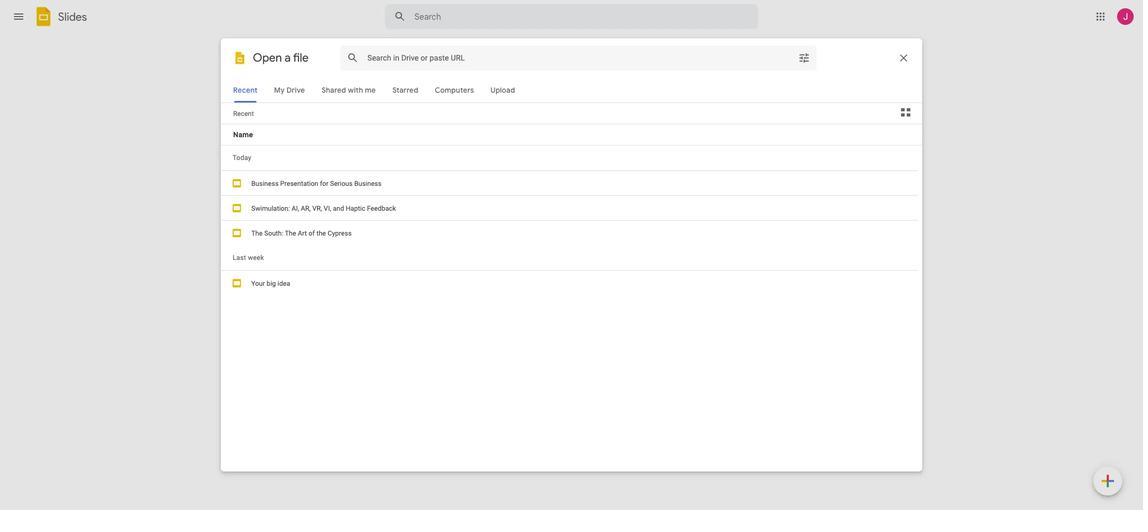 Task type: locate. For each thing, give the bounding box(es) containing it.
0 vertical spatial me
[[723, 44, 734, 53]]

list box
[[270, 0, 874, 511]]

the left the south:
[[306, 130, 319, 140]]

1 vertical spatial owned by me element
[[577, 188, 666, 199]]

2 business from the left
[[426, 79, 457, 88]]

1 horizontal spatial the
[[346, 130, 359, 140]]

0 horizontal spatial business
[[306, 79, 337, 88]]

today
[[278, 45, 302, 55], [278, 49, 299, 59]]

last opened by me oct 25, 2023 element
[[675, 188, 818, 199]]

1 today from the top
[[278, 45, 302, 55]]

presentation
[[339, 79, 384, 88]]

slides
[[58, 10, 87, 24]]

1 owned by me element from the top
[[577, 130, 666, 140]]

owned by me element
[[577, 130, 666, 140], [577, 188, 666, 199]]

today inside heading
[[278, 45, 302, 55]]

business right 'serious'
[[426, 79, 457, 88]]

last
[[669, 44, 683, 53]]

south:
[[321, 130, 344, 140]]

me inside the south: the art of the cypress option
[[577, 131, 587, 139]]

1 vertical spatial me
[[577, 131, 587, 139]]

your big idea
[[306, 189, 351, 198]]

0 horizontal spatial the
[[306, 130, 319, 140]]

2 the from the left
[[346, 130, 359, 140]]

1 horizontal spatial business
[[426, 79, 457, 88]]

0 vertical spatial owned by me element
[[577, 130, 666, 140]]

2 vertical spatial me
[[577, 189, 587, 198]]

option
[[270, 0, 874, 511]]

me inside your big idea option
[[577, 189, 587, 198]]

None search field
[[385, 4, 758, 29]]

business left presentation
[[306, 79, 337, 88]]

the
[[306, 130, 319, 140], [346, 130, 359, 140]]

by
[[713, 44, 721, 53]]

business presentation for serious business option
[[270, 28, 855, 511]]

last opened by me 12:42 pm element
[[675, 130, 818, 140]]

serious
[[397, 79, 424, 88]]

2 owned by me element from the top
[[577, 188, 666, 199]]

the left 'art'
[[346, 130, 359, 140]]

slides link
[[33, 6, 87, 29]]

owned by me element inside the south: the art of the cypress option
[[577, 130, 666, 140]]

me
[[723, 44, 734, 53], [577, 131, 587, 139], [577, 189, 587, 198]]

1 business from the left
[[306, 79, 337, 88]]

list box containing business presentation for serious business
[[270, 0, 874, 511]]

create new presentation image
[[1094, 467, 1123, 498]]

business
[[306, 79, 337, 88], [426, 79, 457, 88]]



Task type: describe. For each thing, give the bounding box(es) containing it.
1 the from the left
[[306, 130, 319, 140]]

the
[[383, 130, 394, 140]]

25,
[[688, 189, 698, 198]]

owned by me element for the south: the art of the cypress
[[577, 130, 666, 140]]

of
[[373, 130, 381, 140]]

idea
[[336, 189, 351, 198]]

12:42 pm
[[675, 131, 705, 139]]

your big idea option
[[270, 0, 874, 511]]

art
[[361, 130, 372, 140]]

oct
[[675, 189, 686, 198]]

me for your big idea
[[577, 189, 587, 198]]

for
[[386, 79, 396, 88]]

me for the south: the art of the cypress
[[577, 131, 587, 139]]

oct 25, 2023
[[675, 189, 717, 198]]

your
[[306, 189, 321, 198]]

the south: the art of the cypress option
[[270, 0, 874, 511]]

last opened by me
[[669, 44, 734, 53]]

2023
[[700, 189, 717, 198]]

search image
[[390, 6, 411, 27]]

business presentation for serious business
[[306, 79, 457, 88]]

today heading
[[270, 33, 546, 66]]

cypress
[[396, 130, 425, 140]]

owned by me element for your big idea
[[577, 188, 666, 199]]

the south: the art of the cypress
[[306, 130, 425, 140]]

big
[[323, 189, 334, 198]]

2 today from the top
[[278, 49, 299, 59]]

opened
[[685, 44, 711, 53]]



Task type: vqa. For each thing, say whether or not it's contained in the screenshot.
Slides link
yes



